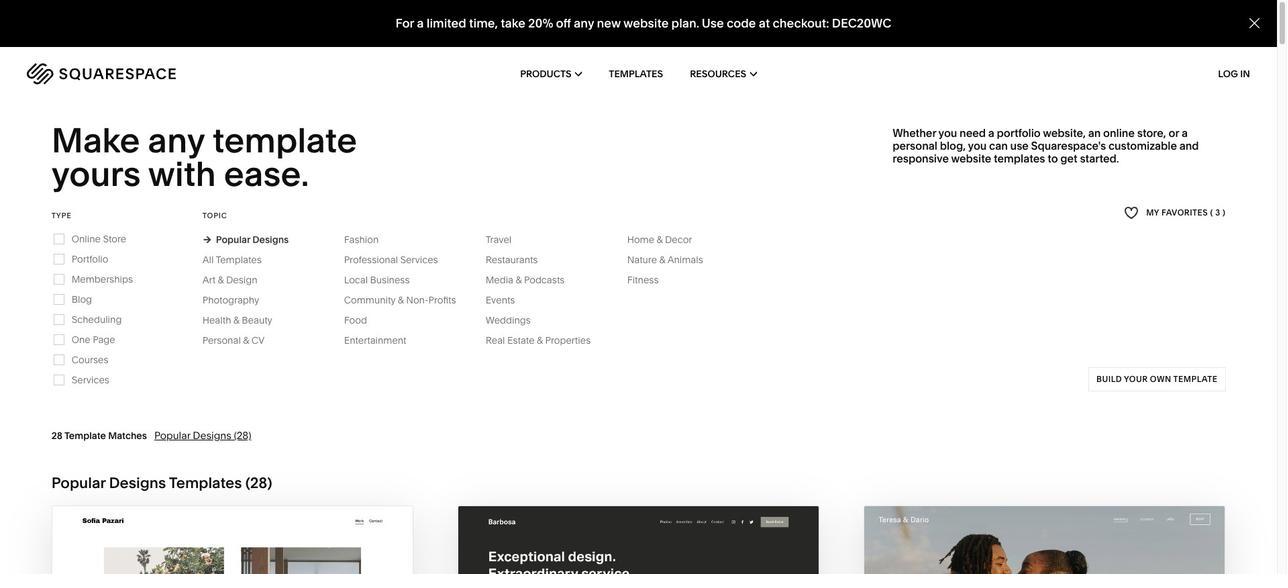 Task type: vqa. For each thing, say whether or not it's contained in the screenshot.
Developer
no



Task type: describe. For each thing, give the bounding box(es) containing it.
page
[[93, 334, 115, 346]]

log
[[1219, 68, 1239, 80]]

entertainment link
[[344, 334, 420, 346]]

templates
[[994, 152, 1046, 165]]

beauty
[[242, 314, 273, 326]]

blog,
[[940, 139, 966, 152]]

1 horizontal spatial you
[[968, 139, 987, 152]]

cv
[[252, 334, 265, 346]]

& for beauty
[[234, 314, 240, 326]]

popular designs link
[[203, 233, 289, 246]]

home & decor
[[628, 233, 692, 246]]

personal & cv link
[[203, 334, 278, 346]]

to
[[1048, 152, 1059, 165]]

use
[[1011, 139, 1029, 152]]

type
[[52, 211, 72, 220]]

barbosa image
[[458, 506, 819, 574]]

photography
[[203, 294, 259, 306]]

real
[[486, 334, 505, 346]]

time,
[[469, 16, 498, 31]]

squarespace logo link
[[27, 63, 272, 85]]

health
[[203, 314, 231, 326]]

art & design link
[[203, 274, 271, 286]]

1 horizontal spatial 28
[[250, 474, 268, 492]]

website inside whether you need a portfolio website, an online store, or a personal blog, you can use squarespace's customizable and responsive website templates to get started.
[[952, 152, 992, 165]]

portfolio
[[72, 253, 108, 265]]

off
[[556, 16, 571, 31]]

at
[[759, 16, 770, 31]]

build your own template button
[[1089, 367, 1226, 391]]

make any template yours with ease.
[[52, 120, 365, 195]]

animals
[[668, 254, 703, 266]]

resources
[[690, 68, 747, 80]]

1 vertical spatial )
[[268, 474, 272, 492]]

build
[[1097, 374, 1122, 384]]

& for cv
[[243, 334, 249, 346]]

personal & cv
[[203, 334, 265, 346]]

0 horizontal spatial a
[[417, 16, 424, 31]]

community & non-profits link
[[344, 294, 470, 306]]

dec20wc
[[832, 16, 892, 31]]

take
[[501, 16, 526, 31]]

personal
[[203, 334, 241, 346]]

& for podcasts
[[516, 274, 522, 286]]

local business
[[344, 274, 410, 286]]

popular for popular designs (28)
[[154, 429, 190, 442]]

dario image
[[865, 506, 1225, 574]]

( inside my favorites ( 3 ) link
[[1211, 208, 1214, 218]]

professional
[[344, 254, 398, 266]]

courses
[[72, 354, 108, 366]]

& for non-
[[398, 294, 404, 306]]

make any template yours with ease. main content
[[0, 0, 1288, 574]]

art & design
[[203, 274, 258, 286]]

designs for popular designs
[[253, 233, 289, 246]]

designs for popular designs (28)
[[193, 429, 232, 442]]

professional services link
[[344, 254, 452, 266]]

3
[[1216, 208, 1221, 218]]

customizable
[[1109, 139, 1178, 152]]

template inside make any template yours with ease.
[[213, 120, 357, 161]]

nature & animals
[[628, 254, 703, 266]]

business
[[370, 274, 410, 286]]

any inside make any template yours with ease.
[[148, 120, 205, 161]]

fashion link
[[344, 233, 392, 246]]

make
[[52, 120, 140, 161]]

store,
[[1138, 126, 1167, 140]]

home & decor link
[[628, 233, 706, 246]]

pazari image
[[52, 506, 413, 574]]

media & podcasts link
[[486, 274, 578, 286]]

design
[[226, 274, 258, 286]]

fashion
[[344, 233, 379, 246]]

1 vertical spatial (
[[246, 474, 250, 492]]

favorites
[[1162, 208, 1209, 218]]

popular for popular designs
[[216, 233, 250, 246]]

new
[[597, 16, 621, 31]]

1 vertical spatial services
[[72, 374, 109, 386]]

ease.
[[224, 153, 309, 195]]

health & beauty
[[203, 314, 273, 326]]

template inside button
[[1174, 374, 1218, 384]]

topic
[[203, 211, 227, 220]]

nature
[[628, 254, 657, 266]]

my favorites ( 3 )
[[1147, 208, 1226, 218]]

build your own template
[[1097, 374, 1218, 384]]

events link
[[486, 294, 529, 306]]

whether
[[893, 126, 937, 140]]

templates link
[[609, 47, 663, 101]]

0 horizontal spatial you
[[939, 126, 958, 140]]

code
[[727, 16, 756, 31]]

scheduling
[[72, 313, 122, 325]]

food
[[344, 314, 367, 326]]

one
[[72, 334, 90, 346]]

community
[[344, 294, 396, 306]]



Task type: locate. For each thing, give the bounding box(es) containing it.
& right "home"
[[657, 233, 663, 246]]

own
[[1150, 374, 1172, 384]]

with
[[148, 153, 216, 195]]

28 down (28) on the left
[[250, 474, 268, 492]]

28 template matches
[[52, 430, 147, 442]]

0 vertical spatial any
[[574, 16, 594, 31]]

a
[[417, 16, 424, 31], [989, 126, 995, 140], [1182, 126, 1188, 140]]

food link
[[344, 314, 381, 326]]

0 horizontal spatial any
[[148, 120, 205, 161]]

fitness link
[[628, 274, 672, 286]]

a right or
[[1182, 126, 1188, 140]]

0 vertical spatial website
[[624, 16, 669, 31]]

restaurants
[[486, 254, 538, 266]]

0 horizontal spatial popular
[[52, 474, 106, 492]]

1 horizontal spatial services
[[400, 254, 438, 266]]

1 horizontal spatial website
[[952, 152, 992, 165]]

1 vertical spatial designs
[[193, 429, 232, 442]]

0 vertical spatial templates
[[609, 68, 663, 80]]

& for design
[[218, 274, 224, 286]]

2 vertical spatial popular
[[52, 474, 106, 492]]

whether you need a portfolio website, an online store, or a personal blog, you can use squarespace's customizable and responsive website templates to get started.
[[893, 126, 1199, 165]]

matches
[[108, 430, 147, 442]]

a right for
[[417, 16, 424, 31]]

portfolio
[[997, 126, 1041, 140]]

website down need
[[952, 152, 992, 165]]

all templates link
[[203, 254, 275, 266]]

services down courses at bottom
[[72, 374, 109, 386]]

and
[[1180, 139, 1199, 152]]

for a limited time, take 20% off any new website plan. use code at checkout: dec20wc
[[396, 16, 892, 31]]

2 vertical spatial templates
[[169, 474, 242, 492]]

popular right matches
[[154, 429, 190, 442]]

0 vertical spatial )
[[1223, 208, 1226, 218]]

& for decor
[[657, 233, 663, 246]]

0 horizontal spatial 28
[[52, 430, 62, 442]]

plan.
[[672, 16, 700, 31]]

popular for popular designs templates ( 28 )
[[52, 474, 106, 492]]

(28)
[[234, 429, 251, 442]]

get
[[1061, 152, 1078, 165]]

popular
[[216, 233, 250, 246], [154, 429, 190, 442], [52, 474, 106, 492]]

0 horizontal spatial (
[[246, 474, 250, 492]]

services up business
[[400, 254, 438, 266]]

28 left template
[[52, 430, 62, 442]]

0 horizontal spatial designs
[[109, 474, 166, 492]]

designs
[[253, 233, 289, 246], [193, 429, 232, 442], [109, 474, 166, 492]]

designs for popular designs templates ( 28 )
[[109, 474, 166, 492]]

you left need
[[939, 126, 958, 140]]

2 vertical spatial designs
[[109, 474, 166, 492]]

community & non-profits
[[344, 294, 456, 306]]

1 vertical spatial 28
[[250, 474, 268, 492]]

you
[[939, 126, 958, 140], [968, 139, 987, 152]]

health & beauty link
[[203, 314, 286, 326]]

home
[[628, 233, 655, 246]]

log             in
[[1219, 68, 1251, 80]]

website
[[624, 16, 669, 31], [952, 152, 992, 165]]

0 vertical spatial services
[[400, 254, 438, 266]]

personal
[[893, 139, 938, 152]]

templates down popular designs (28)
[[169, 474, 242, 492]]

events
[[486, 294, 515, 306]]

local business link
[[344, 274, 423, 286]]

popular up all templates
[[216, 233, 250, 246]]

entertainment
[[344, 334, 407, 346]]

popular designs templates ( 28 )
[[52, 474, 272, 492]]

can
[[990, 139, 1008, 152]]

1 vertical spatial popular
[[154, 429, 190, 442]]

weddings link
[[486, 314, 544, 326]]

log             in link
[[1219, 68, 1251, 80]]

an
[[1089, 126, 1101, 140]]

0 vertical spatial designs
[[253, 233, 289, 246]]

online store
[[72, 233, 126, 245]]

all
[[203, 254, 214, 266]]

( down (28) on the left
[[246, 474, 250, 492]]

& right estate
[[537, 334, 543, 346]]

0 vertical spatial 28
[[52, 430, 62, 442]]

need
[[960, 126, 986, 140]]

0 horizontal spatial )
[[268, 474, 272, 492]]

photography link
[[203, 294, 273, 306]]

& left non-
[[398, 294, 404, 306]]

responsive
[[893, 152, 949, 165]]

0 horizontal spatial template
[[213, 120, 357, 161]]

1 vertical spatial website
[[952, 152, 992, 165]]

popular designs (28) link
[[154, 429, 251, 442]]

1 horizontal spatial popular
[[154, 429, 190, 442]]

template
[[64, 430, 106, 442]]

0 horizontal spatial website
[[624, 16, 669, 31]]

1 horizontal spatial template
[[1174, 374, 1218, 384]]

& left cv
[[243, 334, 249, 346]]

online
[[1104, 126, 1135, 140]]

non-
[[406, 294, 429, 306]]

your
[[1124, 374, 1148, 384]]

& right art
[[218, 274, 224, 286]]

)
[[1223, 208, 1226, 218], [268, 474, 272, 492]]

0 vertical spatial popular
[[216, 233, 250, 246]]

& right media
[[516, 274, 522, 286]]

travel link
[[486, 233, 525, 246]]

services
[[400, 254, 438, 266], [72, 374, 109, 386]]

1 horizontal spatial any
[[574, 16, 594, 31]]

you left can
[[968, 139, 987, 152]]

one page
[[72, 334, 115, 346]]

my favorites ( 3 ) link
[[1125, 204, 1226, 222]]

a right need
[[989, 126, 995, 140]]

for
[[396, 16, 414, 31]]

1 horizontal spatial designs
[[193, 429, 232, 442]]

& right health
[[234, 314, 240, 326]]

use
[[702, 16, 724, 31]]

store
[[103, 233, 126, 245]]

travel
[[486, 233, 512, 246]]

designs left (28) on the left
[[193, 429, 232, 442]]

designs up all templates link
[[253, 233, 289, 246]]

( left 3
[[1211, 208, 1214, 218]]

2 horizontal spatial designs
[[253, 233, 289, 246]]

templates up art & design link
[[216, 254, 262, 266]]

art
[[203, 274, 216, 286]]

website right the new
[[624, 16, 669, 31]]

in
[[1241, 68, 1251, 80]]

blog
[[72, 293, 92, 305]]

profits
[[429, 294, 456, 306]]

1 horizontal spatial (
[[1211, 208, 1214, 218]]

any
[[574, 16, 594, 31], [148, 120, 205, 161]]

designs down matches
[[109, 474, 166, 492]]

properties
[[545, 334, 591, 346]]

2 horizontal spatial a
[[1182, 126, 1188, 140]]

fitness
[[628, 274, 659, 286]]

1 horizontal spatial )
[[1223, 208, 1226, 218]]

estate
[[507, 334, 535, 346]]

squarespace logo image
[[27, 63, 176, 85]]

online
[[72, 233, 101, 245]]

& for animals
[[660, 254, 666, 266]]

0 vertical spatial (
[[1211, 208, 1214, 218]]

checkout:
[[773, 16, 830, 31]]

nature & animals link
[[628, 254, 717, 266]]

0 horizontal spatial services
[[72, 374, 109, 386]]

& right nature
[[660, 254, 666, 266]]

popular down template
[[52, 474, 106, 492]]

templates down for a limited time, take 20% off any new website plan. use code at checkout: dec20wc
[[609, 68, 663, 80]]

1 vertical spatial template
[[1174, 374, 1218, 384]]

0 vertical spatial template
[[213, 120, 357, 161]]

local
[[344, 274, 368, 286]]

2 horizontal spatial popular
[[216, 233, 250, 246]]

real estate & properties
[[486, 334, 591, 346]]

popular designs (28)
[[154, 429, 251, 442]]

media & podcasts
[[486, 274, 565, 286]]

limited
[[427, 16, 467, 31]]

20%
[[528, 16, 553, 31]]

1 vertical spatial templates
[[216, 254, 262, 266]]

decor
[[665, 233, 692, 246]]

templates
[[609, 68, 663, 80], [216, 254, 262, 266], [169, 474, 242, 492]]

1 vertical spatial any
[[148, 120, 205, 161]]

1 horizontal spatial a
[[989, 126, 995, 140]]



